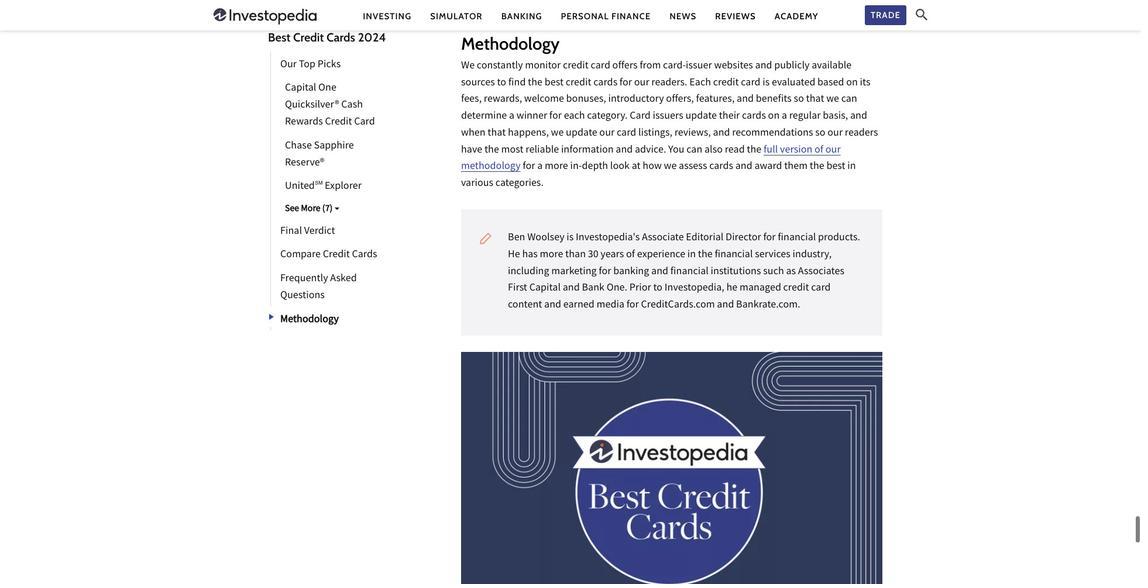 Task type: locate. For each thing, give the bounding box(es) containing it.
from down blue
[[285, 220, 308, 236]]

first
[[508, 281, 527, 297]]

and down experience
[[651, 264, 668, 280]]

verdict
[[304, 224, 335, 240]]

0 horizontal spatial cash
[[285, 220, 307, 236]]

preferred®
[[331, 203, 377, 219], [349, 203, 395, 219]]

we inside for a more in-depth look at how we assess cards and award them the best in various categories.
[[664, 159, 677, 175]]

0 vertical spatial from
[[640, 58, 661, 74]]

cards up bonuses, in the top of the page
[[594, 75, 618, 91]]

1 horizontal spatial to
[[653, 281, 663, 297]]

cards
[[594, 75, 618, 91], [742, 109, 766, 125], [709, 159, 733, 175]]

a inside for a more in-depth look at how we assess cards and award them the best in various categories.
[[537, 159, 543, 175]]

managed
[[740, 281, 781, 297]]

1 horizontal spatial methodology
[[461, 33, 560, 54]]

0 vertical spatial update
[[686, 109, 717, 125]]

1 horizontal spatial a
[[537, 159, 543, 175]]

cash for one®
[[285, 220, 307, 236]]

that up regular
[[806, 92, 824, 108]]

2 preferred® from the left
[[349, 203, 395, 219]]

card down associates
[[811, 281, 831, 297]]

0 horizontal spatial a
[[509, 109, 514, 125]]

0 horizontal spatial cards
[[594, 75, 618, 91]]

ben woolsey is investopedia's associate editorial director for financial products. he has more than 30 years of experience in the financial services industry, including marketing for banking and financial institutions such as associates first capital and bank one. prior to investopedia, he managed credit card content and earned media for creditcards.com and bankrate.com.
[[508, 231, 860, 314]]

blue cash preferred® card from american express
[[285, 203, 400, 236]]

cards up picks
[[327, 30, 355, 44]]

1 vertical spatial one
[[318, 203, 337, 219]]

citi®
[[285, 203, 304, 219]]

capital one platinum secured
[[285, 203, 379, 236]]

happens,
[[508, 126, 549, 142]]

full version of our methodology
[[461, 143, 841, 175]]

from inside we constantly monitor credit card offers from card-issuer websites and publicly available sources to find the best credit cards for our readers. each credit card is evaluated based on its fees, rewards, welcome bonuses, introductory offers, features, and benefits so that we can determine a winner for each category. card issuers update their cards on a regular basis, and when that happens, we update our card listings, reviews, and recommendations so our readers have the most reliable information and advice. you can also read the
[[640, 58, 661, 74]]

more left in-
[[545, 159, 568, 175]]

ink business preferred℠ credit card link
[[270, 198, 405, 238]]

we up reliable
[[551, 126, 564, 142]]

one.
[[607, 281, 627, 297]]

associates
[[798, 264, 845, 280]]

card
[[630, 109, 651, 125], [354, 115, 375, 131], [379, 203, 400, 219], [381, 203, 402, 219], [314, 220, 335, 236], [314, 220, 335, 236], [378, 220, 399, 236]]

in
[[848, 159, 856, 175], [688, 247, 696, 263]]

0 vertical spatial so
[[794, 92, 804, 108]]

of inside full version of our methodology
[[815, 143, 824, 158]]

is up benefits
[[763, 75, 770, 91]]

best right them on the top right of the page
[[827, 159, 846, 175]]

1 vertical spatial so
[[815, 126, 826, 142]]

fees,
[[461, 92, 482, 108]]

capital inside capital one platinum secured
[[285, 203, 316, 219]]

1 horizontal spatial that
[[806, 92, 824, 108]]

prior
[[630, 281, 651, 297]]

on
[[846, 75, 858, 91], [768, 109, 780, 125]]

of inside ben woolsey is investopedia's associate editorial director for financial products. he has more than 30 years of experience in the financial services industry, including marketing for banking and financial institutions such as associates first capital and bank one. prior to investopedia, he managed credit card content and earned media for creditcards.com and bankrate.com.
[[626, 247, 635, 263]]

card down websites
[[741, 75, 761, 91]]

0 vertical spatial cards
[[594, 75, 618, 91]]

business
[[301, 203, 340, 219]]

rewards inside capital one quicksilver® cash rewards credit card
[[285, 115, 323, 131]]

is inside we constantly monitor credit card offers from card-issuer websites and publicly available sources to find the best credit cards for our readers. each credit card is evaluated based on its fees, rewards, welcome bonuses, introductory offers, features, and benefits so that we can determine a winner for each category. card issuers update their cards on a regular basis, and when that happens, we update our card listings, reviews, and recommendations so our readers have the most reliable information and advice. you can also read the
[[763, 75, 770, 91]]

1 vertical spatial to
[[653, 281, 663, 297]]

rewards
[[285, 115, 323, 131], [285, 220, 323, 236], [309, 220, 347, 236]]

preferred® inside citi® diamond preferred® credit card
[[349, 203, 395, 219]]

credit right monitor
[[563, 58, 589, 74]]

1 horizontal spatial bank
[[582, 281, 605, 297]]

a
[[509, 109, 514, 125], [782, 109, 787, 125], [537, 159, 543, 175]]

1 horizontal spatial in
[[848, 159, 856, 175]]

and down their
[[713, 126, 730, 142]]

0 horizontal spatial from
[[285, 220, 308, 236]]

0 horizontal spatial is
[[567, 231, 574, 246]]

the up methodology
[[485, 143, 499, 158]]

2 horizontal spatial cards
[[742, 109, 766, 125]]

1 vertical spatial is
[[567, 231, 574, 246]]

0 horizontal spatial update
[[566, 126, 597, 142]]

1 vertical spatial cash
[[307, 203, 329, 219]]

more inside for a more in-depth look at how we assess cards and award them the best in various categories.
[[545, 159, 568, 175]]

1 vertical spatial best
[[827, 159, 846, 175]]

media
[[597, 298, 624, 314]]

in down readers
[[848, 159, 856, 175]]

preferred® for diamond
[[349, 203, 395, 219]]

credit
[[563, 58, 589, 74], [566, 75, 591, 91], [713, 75, 739, 91], [783, 281, 809, 297]]

also
[[705, 143, 723, 158]]

0 vertical spatial to
[[497, 75, 506, 91]]

0 vertical spatial more
[[545, 159, 568, 175]]

that down determine
[[488, 126, 506, 142]]

0 horizontal spatial to
[[497, 75, 506, 91]]

2 horizontal spatial we
[[826, 92, 839, 108]]

creditcards.com
[[641, 298, 715, 314]]

0 horizontal spatial best
[[545, 75, 564, 91]]

explorer
[[325, 179, 362, 195]]

the left the full
[[747, 143, 762, 158]]

for inside bank of america® travel rewards for students
[[325, 220, 340, 236]]

welcome
[[524, 92, 564, 108]]

from inside blue cash preferred® card from american express
[[285, 220, 308, 236]]

1 vertical spatial cards
[[352, 248, 377, 264]]

cash inside blue cash preferred® card from american express
[[307, 203, 329, 219]]

more down woolsey
[[540, 247, 563, 263]]

basis,
[[823, 109, 848, 125]]

reviews
[[715, 11, 756, 21]]

on down benefits
[[768, 109, 780, 125]]

0 vertical spatial on
[[846, 75, 858, 91]]

0 vertical spatial best
[[545, 75, 564, 91]]

1 horizontal spatial can
[[841, 92, 857, 108]]

financial up investopedia, on the right
[[671, 264, 709, 280]]

cards for compare credit cards
[[352, 248, 377, 264]]

preferred® for cash
[[331, 203, 377, 219]]

such
[[763, 264, 784, 280]]

and down read
[[735, 159, 753, 175]]

frequently
[[280, 272, 328, 288]]

bank inside bank of america® travel rewards for students
[[285, 203, 308, 219]]

our inside full version of our methodology
[[826, 143, 841, 158]]

0 vertical spatial cards
[[327, 30, 355, 44]]

so down evaluated
[[794, 92, 804, 108]]

1 vertical spatial in
[[688, 247, 696, 263]]

bank of america® travel rewards for students
[[285, 203, 392, 236]]

credit down the 'as'
[[783, 281, 809, 297]]

0 horizontal spatial that
[[488, 126, 506, 142]]

a down reliable
[[537, 159, 543, 175]]

card inside ink business preferred℠ credit card
[[314, 220, 335, 236]]

one inside capital one platinum secured
[[318, 203, 337, 219]]

award
[[755, 159, 782, 175]]

based
[[818, 75, 844, 91]]

chase sapphire reserve® link
[[270, 133, 391, 174]]

2 vertical spatial cards
[[709, 159, 733, 175]]

0 vertical spatial is
[[763, 75, 770, 91]]

1 vertical spatial more
[[540, 247, 563, 263]]

1 preferred® from the left
[[331, 203, 377, 219]]

to right 'prior'
[[653, 281, 663, 297]]

ink business preferred℠ credit card
[[285, 203, 391, 236]]

0 horizontal spatial financial
[[671, 264, 709, 280]]

1 vertical spatial methodology
[[280, 313, 339, 328]]

1 horizontal spatial is
[[763, 75, 770, 91]]

methodology
[[461, 159, 521, 175]]

0 vertical spatial in
[[848, 159, 856, 175]]

1 vertical spatial bank
[[582, 281, 605, 297]]

one for cash
[[318, 81, 337, 97]]

card left offers
[[591, 58, 610, 74]]

its
[[860, 75, 871, 91]]

0 vertical spatial one
[[318, 81, 337, 97]]

1 vertical spatial that
[[488, 126, 506, 142]]

0 vertical spatial cash
[[341, 98, 363, 114]]

0 vertical spatial that
[[806, 92, 824, 108]]

capital one® savorone® cash rewards credit card
[[285, 203, 399, 236]]

card inside the capital one® savorone® cash rewards credit card
[[378, 220, 399, 236]]

category.
[[587, 109, 628, 125]]

on left its
[[846, 75, 858, 91]]

1 vertical spatial from
[[285, 220, 308, 236]]

frequently asked questions
[[280, 272, 357, 305]]

to left find
[[497, 75, 506, 91]]

top
[[299, 57, 316, 73]]

0 horizontal spatial bank
[[285, 203, 308, 219]]

in down editorial on the right
[[688, 247, 696, 263]]

methodology down questions
[[280, 313, 339, 328]]

card inside ben woolsey is investopedia's associate editorial director for financial products. he has more than 30 years of experience in the financial services industry, including marketing for banking and financial institutions such as associates first capital and bank one. prior to investopedia, he managed credit card content and earned media for creditcards.com and bankrate.com.
[[811, 281, 831, 297]]

for a more in-depth look at how we assess cards and award them the best in various categories.
[[461, 159, 856, 192]]

best inside we constantly monitor credit card offers from card-issuer websites and publicly available sources to find the best credit cards for our readers. each credit card is evaluated based on its fees, rewards, welcome bonuses, introductory offers, features, and benefits so that we can determine a winner for each category. card issuers update their cards on a regular basis, and when that happens, we update our card listings, reviews, and recommendations so our readers have the most reliable information and advice. you can also read the
[[545, 75, 564, 91]]

2 horizontal spatial cash
[[341, 98, 363, 114]]

2 vertical spatial cash
[[285, 220, 307, 236]]

0 vertical spatial methodology
[[461, 33, 560, 54]]

rewards for of
[[285, 220, 323, 236]]

best credit cards 2024
[[268, 30, 386, 44]]

0 horizontal spatial on
[[768, 109, 780, 125]]

we down based
[[826, 92, 839, 108]]

0 vertical spatial financial
[[778, 231, 816, 246]]

including
[[508, 264, 549, 280]]

financial up industry,
[[778, 231, 816, 246]]

in inside ben woolsey is investopedia's associate editorial director for financial products. he has more than 30 years of experience in the financial services industry, including marketing for banking and financial institutions such as associates first capital and bank one. prior to investopedia, he managed credit card content and earned media for creditcards.com and bankrate.com.
[[688, 247, 696, 263]]

one inside capital one quicksilver® cash rewards credit card
[[318, 81, 337, 97]]

update up reviews,
[[686, 109, 717, 125]]

capital inside the capital one® savorone® cash rewards credit card
[[285, 203, 316, 219]]

2 vertical spatial we
[[664, 159, 677, 175]]

cards right their
[[742, 109, 766, 125]]

the right them on the top right of the page
[[810, 159, 824, 175]]

1 vertical spatial we
[[551, 126, 564, 142]]

bankrate.com.
[[736, 298, 800, 314]]

each
[[564, 109, 585, 125]]

america®
[[322, 203, 363, 219]]

capital for capital one® savorone® cash rewards credit card
[[285, 203, 316, 219]]

0 horizontal spatial in
[[688, 247, 696, 263]]

methodology up 'constantly' at the top of page
[[461, 33, 560, 54]]

can up assess
[[687, 143, 702, 158]]

cards down students
[[352, 248, 377, 264]]

cash inside capital one quicksilver® cash rewards credit card
[[341, 98, 363, 114]]

1 vertical spatial cards
[[742, 109, 766, 125]]

introductory
[[608, 92, 664, 108]]

1 vertical spatial on
[[768, 109, 780, 125]]

and left the earned
[[544, 298, 561, 314]]

we
[[461, 58, 475, 74]]

is inside ben woolsey is investopedia's associate editorial director for financial products. he has more than 30 years of experience in the financial services industry, including marketing for banking and financial institutions such as associates first capital and bank one. prior to investopedia, he managed credit card content and earned media for creditcards.com and bankrate.com.
[[567, 231, 574, 246]]

our top picks link
[[270, 52, 341, 76]]

united℠ explorer
[[285, 179, 362, 195]]

experience
[[637, 247, 685, 263]]

cash for one
[[341, 98, 363, 114]]

the down editorial on the right
[[698, 247, 713, 263]]

a down rewards,
[[509, 109, 514, 125]]

to inside ben woolsey is investopedia's associate editorial director for financial products. he has more than 30 years of experience in the financial services industry, including marketing for banking and financial institutions such as associates first capital and bank one. prior to investopedia, he managed credit card content and earned media for creditcards.com and bankrate.com.
[[653, 281, 663, 297]]

1 horizontal spatial best
[[827, 159, 846, 175]]

card inside we constantly monitor credit card offers from card-issuer websites and publicly available sources to find the best credit cards for our readers. each credit card is evaluated based on its fees, rewards, welcome bonuses, introductory offers, features, and benefits so that we can determine a winner for each category. card issuers update their cards on a regular basis, and when that happens, we update our card listings, reviews, and recommendations so our readers have the most reliable information and advice. you can also read the
[[630, 109, 651, 125]]

woolsey
[[527, 231, 565, 246]]

rewards inside the capital one® savorone® cash rewards credit card
[[309, 220, 347, 236]]

of inside bank of america® travel rewards for students
[[310, 203, 320, 219]]

capital one quicksilver® cash rewards credit card
[[285, 81, 375, 131]]

can up basis,
[[841, 92, 857, 108]]

rewards for one
[[285, 115, 323, 131]]

1 horizontal spatial cards
[[709, 159, 733, 175]]

express
[[354, 220, 388, 236]]

best up welcome
[[545, 75, 564, 91]]

is
[[763, 75, 770, 91], [567, 231, 574, 246]]

news link
[[670, 10, 697, 23]]

1 horizontal spatial cash
[[307, 203, 329, 219]]

card inside blue cash preferred® card from american express
[[379, 203, 400, 219]]

capital inside capital one quicksilver® cash rewards credit card
[[285, 81, 316, 97]]

that
[[806, 92, 824, 108], [488, 126, 506, 142]]

1 horizontal spatial from
[[640, 58, 661, 74]]

can
[[841, 92, 857, 108], [687, 143, 702, 158]]

frequently asked questions link
[[270, 266, 391, 307]]

cash inside the capital one® savorone® cash rewards credit card
[[285, 220, 307, 236]]

personal finance link
[[561, 10, 651, 23]]

for
[[620, 75, 632, 91], [549, 109, 562, 125], [523, 159, 535, 175], [325, 220, 340, 236], [763, 231, 776, 246], [599, 264, 611, 280], [627, 298, 639, 314]]

card inside citi® diamond preferred® credit card
[[314, 220, 335, 236]]

update up information
[[566, 126, 597, 142]]

credit down websites
[[713, 75, 739, 91]]

is up than
[[567, 231, 574, 246]]

0 vertical spatial bank
[[285, 203, 308, 219]]

and up readers
[[850, 109, 867, 125]]

final verdict
[[280, 224, 335, 240]]

assess
[[679, 159, 707, 175]]

we down you
[[664, 159, 677, 175]]

rewards for one®
[[309, 220, 347, 236]]

1 horizontal spatial we
[[664, 159, 677, 175]]

look
[[610, 159, 630, 175]]

see more (7)
[[285, 203, 333, 217]]

has
[[522, 247, 538, 263]]

0 horizontal spatial methodology
[[280, 313, 339, 328]]

preferred® inside blue cash preferred® card from american express
[[331, 203, 377, 219]]

credit inside capital one quicksilver® cash rewards credit card
[[325, 115, 352, 131]]

best credit cards image
[[461, 352, 883, 585]]

we constantly monitor credit card offers from card-issuer websites and publicly available sources to find the best credit cards for our readers. each credit card is evaluated based on its fees, rewards, welcome bonuses, introductory offers, features, and benefits so that we can determine a winner for each category. card issuers update their cards on a regular basis, and when that happens, we update our card listings, reviews, and recommendations so our readers have the most reliable information and advice. you can also read the
[[461, 58, 878, 158]]

quicksilver®
[[285, 98, 339, 114]]

best
[[545, 75, 564, 91], [827, 159, 846, 175]]

financial up the institutions
[[715, 247, 753, 263]]

0 horizontal spatial can
[[687, 143, 702, 158]]

2 vertical spatial financial
[[671, 264, 709, 280]]

1 horizontal spatial financial
[[715, 247, 753, 263]]

more
[[301, 203, 321, 217]]

methodology inside methodology link
[[280, 313, 339, 328]]

from left the 'card-' at the right
[[640, 58, 661, 74]]

a down benefits
[[782, 109, 787, 125]]

rewards inside bank of america® travel rewards for students
[[285, 220, 323, 236]]

so down basis,
[[815, 126, 826, 142]]

2 one from the top
[[318, 203, 337, 219]]

marketing
[[551, 264, 597, 280]]

1 one from the top
[[318, 81, 337, 97]]

credit up bonuses, in the top of the page
[[566, 75, 591, 91]]

cards down also
[[709, 159, 733, 175]]

update
[[686, 109, 717, 125], [566, 126, 597, 142]]



Task type: vqa. For each thing, say whether or not it's contained in the screenshot.
/
no



Task type: describe. For each thing, give the bounding box(es) containing it.
united℠
[[285, 179, 323, 195]]

to inside we constantly monitor credit card offers from card-issuer websites and publicly available sources to find the best credit cards for our readers. each credit card is evaluated based on its fees, rewards, welcome bonuses, introductory offers, features, and benefits so that we can determine a winner for each category. card issuers update their cards on a regular basis, and when that happens, we update our card listings, reviews, and recommendations so our readers have the most reliable information and advice. you can also read the
[[497, 75, 506, 91]]

years
[[601, 247, 624, 263]]

more inside ben woolsey is investopedia's associate editorial director for financial products. he has more than 30 years of experience in the financial services industry, including marketing for banking and financial institutions such as associates first capital and bank one. prior to investopedia, he managed credit card content and earned media for creditcards.com and bankrate.com.
[[540, 247, 563, 263]]

1 horizontal spatial on
[[846, 75, 858, 91]]

reviews link
[[715, 10, 756, 23]]

bonuses,
[[566, 92, 606, 108]]

cards for best credit cards 2024
[[327, 30, 355, 44]]

benefits
[[756, 92, 792, 108]]

1 vertical spatial financial
[[715, 247, 753, 263]]

investing link
[[363, 10, 412, 23]]

depth
[[582, 159, 608, 175]]

as
[[786, 264, 796, 280]]

card inside capital one quicksilver® cash rewards credit card
[[354, 115, 375, 131]]

and up their
[[737, 92, 754, 108]]

capital for capital one platinum secured
[[285, 203, 316, 219]]

best
[[268, 30, 291, 44]]

one for secured
[[318, 203, 337, 219]]

banking link
[[501, 10, 542, 23]]

for inside for a more in-depth look at how we assess cards and award them the best in various categories.
[[523, 159, 535, 175]]

have
[[461, 143, 482, 158]]

chase
[[285, 139, 312, 155]]

publicly
[[774, 58, 810, 74]]

sources
[[461, 75, 495, 91]]

credit inside ben woolsey is investopedia's associate editorial director for financial products. he has more than 30 years of experience in the financial services industry, including marketing for banking and financial institutions such as associates first capital and bank one. prior to investopedia, he managed credit card content and earned media for creditcards.com and bankrate.com.
[[783, 281, 809, 297]]

cards inside for a more in-depth look at how we assess cards and award them the best in various categories.
[[709, 159, 733, 175]]

capital one platinum secured link
[[270, 198, 405, 238]]

and down he
[[717, 298, 734, 314]]

credit inside citi® diamond preferred® credit card
[[285, 220, 312, 236]]

and up look
[[616, 143, 633, 158]]

best inside for a more in-depth look at how we assess cards and award them the best in various categories.
[[827, 159, 846, 175]]

1 horizontal spatial update
[[686, 109, 717, 125]]

bank of america® travel rewards for students link
[[270, 198, 405, 238]]

diamond
[[306, 203, 347, 219]]

1 horizontal spatial so
[[815, 126, 826, 142]]

1 vertical spatial update
[[566, 126, 597, 142]]

investopedia,
[[665, 281, 724, 297]]

the right find
[[528, 75, 543, 91]]

investing
[[363, 11, 412, 21]]

0 vertical spatial we
[[826, 92, 839, 108]]

2 horizontal spatial financial
[[778, 231, 816, 246]]

most
[[501, 143, 524, 158]]

associate
[[642, 231, 684, 246]]

editorial
[[686, 231, 724, 246]]

each
[[690, 75, 711, 91]]

2 horizontal spatial a
[[782, 109, 787, 125]]

industry,
[[793, 247, 832, 263]]

card down category.
[[617, 126, 636, 142]]

when
[[461, 126, 486, 142]]

blue cash preferred® card from american express link
[[270, 198, 405, 238]]

credit inside ink business preferred℠ credit card
[[285, 220, 312, 236]]

sapphire
[[314, 139, 354, 155]]

banking
[[501, 11, 542, 21]]

bank inside ben woolsey is investopedia's associate editorial director for financial products. he has more than 30 years of experience in the financial services industry, including marketing for banking and financial institutions such as associates first capital and bank one. prior to investopedia, he managed credit card content and earned media for creditcards.com and bankrate.com.
[[582, 281, 605, 297]]

available
[[812, 58, 852, 74]]

ben
[[508, 231, 525, 246]]

students
[[342, 220, 381, 236]]

institutions
[[711, 264, 761, 280]]

personal finance
[[561, 11, 651, 21]]

our top picks
[[280, 57, 341, 73]]

issuer
[[686, 58, 712, 74]]

rewards,
[[484, 92, 522, 108]]

read
[[725, 143, 745, 158]]

he
[[727, 281, 738, 297]]

one®
[[318, 203, 341, 219]]

0 horizontal spatial we
[[551, 126, 564, 142]]

card-
[[663, 58, 686, 74]]

constantly
[[477, 58, 523, 74]]

search image
[[916, 9, 928, 21]]

than
[[565, 247, 586, 263]]

he
[[508, 247, 520, 263]]

capital one® savorone® cash rewards credit card link
[[270, 198, 405, 238]]

earned
[[563, 298, 595, 314]]

savorone®
[[343, 203, 391, 219]]

in inside for a more in-depth look at how we assess cards and award them the best in various categories.
[[848, 159, 856, 175]]

websites
[[714, 58, 753, 74]]

investopedia homepage image
[[214, 7, 317, 26]]

our
[[280, 57, 297, 73]]

listings,
[[638, 126, 672, 142]]

0 horizontal spatial so
[[794, 92, 804, 108]]

full
[[764, 143, 778, 158]]

the inside for a more in-depth look at how we assess cards and award them the best in various categories.
[[810, 159, 824, 175]]

reserve®
[[285, 156, 324, 171]]

features,
[[696, 92, 735, 108]]

monitor
[[525, 58, 561, 74]]

30
[[588, 247, 599, 263]]

information
[[561, 143, 614, 158]]

regular
[[789, 109, 821, 125]]

capital one quicksilver® cash rewards credit card link
[[270, 76, 391, 133]]

reliable
[[526, 143, 559, 158]]

you
[[668, 143, 684, 158]]

(7)
[[322, 203, 333, 217]]

simulator link
[[430, 10, 483, 23]]

card inside world of hyatt credit card link
[[381, 203, 402, 219]]

asked
[[330, 272, 357, 288]]

world of hyatt credit card link
[[270, 198, 402, 222]]

capital inside ben woolsey is investopedia's associate editorial director for financial products. he has more than 30 years of experience in the financial services industry, including marketing for banking and financial institutions such as associates first capital and bank one. prior to investopedia, he managed credit card content and earned media for creditcards.com and bankrate.com.
[[529, 281, 561, 297]]

0 vertical spatial can
[[841, 92, 857, 108]]

world of hyatt credit card
[[285, 203, 402, 219]]

director
[[726, 231, 761, 246]]

preferred℠
[[342, 203, 391, 219]]

the inside ben woolsey is investopedia's associate editorial director for financial products. he has more than 30 years of experience in the financial services industry, including marketing for banking and financial institutions such as associates first capital and bank one. prior to investopedia, he managed credit card content and earned media for creditcards.com and bankrate.com.
[[698, 247, 713, 263]]

compare credit cards
[[280, 248, 377, 264]]

full version of our methodology link
[[461, 143, 841, 175]]

readers
[[845, 126, 878, 142]]

1 vertical spatial can
[[687, 143, 702, 158]]

and inside for a more in-depth look at how we assess cards and award them the best in various categories.
[[735, 159, 753, 175]]

world
[[285, 203, 311, 219]]

citi® diamond preferred® credit card
[[285, 203, 395, 236]]

personal
[[561, 11, 609, 21]]

content
[[508, 298, 542, 314]]

and down marketing
[[563, 281, 580, 297]]

final verdict link
[[270, 219, 335, 242]]

capital for capital one quicksilver® cash rewards credit card
[[285, 81, 316, 97]]

categories.
[[496, 176, 544, 192]]

and left publicly on the top right
[[755, 58, 772, 74]]

credit inside the capital one® savorone® cash rewards credit card
[[349, 220, 376, 236]]

evaluated
[[772, 75, 816, 91]]

determine
[[461, 109, 507, 125]]

final
[[280, 224, 302, 240]]

news
[[670, 11, 697, 21]]



